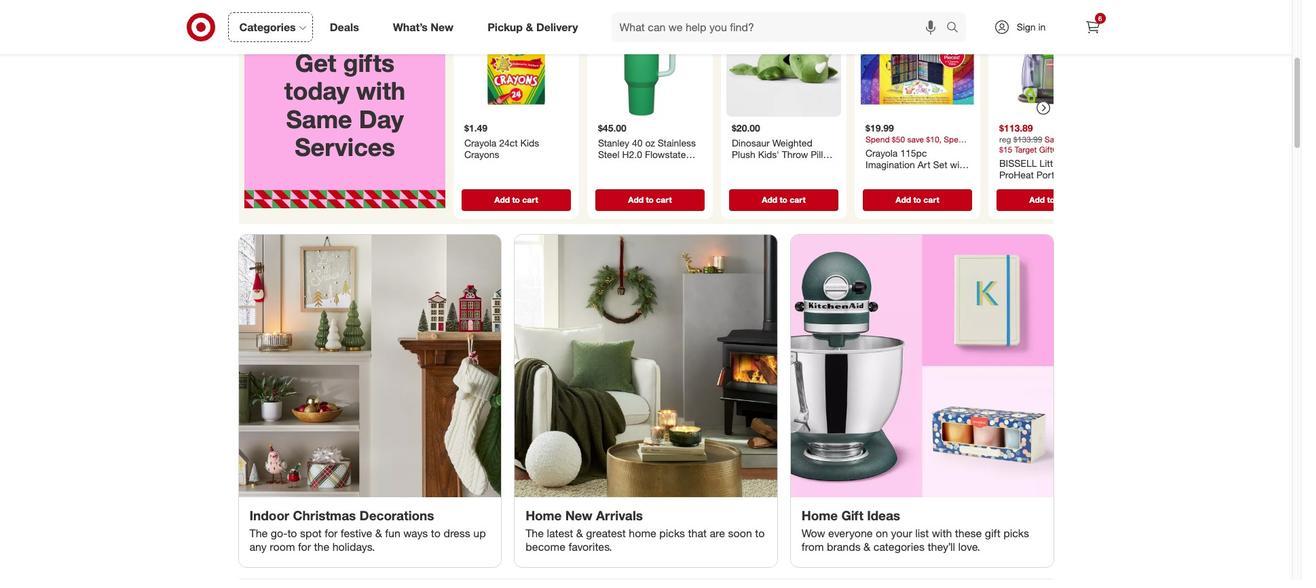 Task type: describe. For each thing, give the bounding box(es) containing it.
deals link
[[318, 12, 376, 42]]

24ct
[[499, 137, 518, 148]]

flowstate
[[645, 148, 686, 160]]

list
[[916, 527, 929, 540]]

these
[[956, 527, 982, 540]]

2 carousel region from the top
[[239, 578, 1054, 581]]

to down crayola 115pc imagination art set with case
[[914, 194, 921, 204]]

$20.00
[[732, 122, 760, 134]]

they'll
[[928, 540, 956, 554]]

to down pillowfort™ at top right
[[780, 194, 788, 204]]

categories link
[[228, 12, 313, 42]]

from
[[802, 540, 824, 554]]

christmas
[[293, 508, 356, 523]]

festive
[[341, 527, 372, 540]]

categories
[[239, 20, 296, 34]]

sign in link
[[983, 12, 1067, 42]]

the
[[314, 540, 330, 554]]

weighted
[[772, 137, 813, 148]]

any
[[250, 540, 267, 554]]

- inside bissell little green proheat portable deep cleaner - 2513g
[[1035, 181, 1039, 192]]

are
[[710, 527, 725, 540]]

crayola inside crayola 115pc imagination art set with case
[[866, 147, 898, 158]]

new for what's
[[431, 20, 454, 34]]

tumbler
[[643, 160, 676, 172]]

stanley 40 oz stainless steel h2.0 flowstate quencher tumbler meadow image
[[593, 2, 707, 117]]

add to cart for stainless
[[628, 194, 672, 204]]

favorites.
[[569, 540, 613, 554]]

what's new
[[393, 20, 454, 34]]

to inside home new arrivals the latest & greatest home picks that are soon to become favorites.
[[756, 527, 765, 540]]

$45.00 stanley 40 oz stainless steel h2.0 flowstate quencher tumbler meadow
[[598, 122, 696, 184]]

reg
[[1000, 134, 1011, 144]]

sign
[[1017, 21, 1036, 33]]

indoor
[[250, 508, 290, 523]]

indoor christmas decorations the go-to spot for festive & fun ways to dress up any room for the holidays.
[[250, 508, 486, 554]]

home new arrivals the latest & greatest home picks that are soon to become favorites.
[[526, 508, 765, 554]]

go-
[[271, 527, 288, 540]]

your
[[892, 527, 913, 540]]

kids'
[[758, 148, 779, 160]]

green inside $20.00 dinosaur weighted plush kids' throw pillow green - pillowfort™
[[732, 160, 758, 172]]

proheat
[[1000, 169, 1034, 180]]

kids
[[520, 137, 539, 148]]

art
[[918, 159, 931, 170]]

bissell little green proheat portable deep cleaner - 2513g image
[[994, 2, 1109, 117]]

that
[[688, 527, 707, 540]]

portable
[[1037, 169, 1073, 180]]

imagination
[[866, 159, 915, 170]]

home for home gift ideas
[[802, 508, 838, 524]]

stanley
[[598, 137, 629, 148]]

$20.00 dinosaur weighted plush kids' throw pillow green - pillowfort™
[[732, 122, 836, 172]]

soon
[[728, 527, 753, 540]]

steel
[[598, 148, 620, 160]]

$45.00
[[598, 122, 627, 134]]

& inside home gift ideas wow everyone on your list with these gift picks from brands & categories they'll love.
[[864, 540, 871, 554]]

oz
[[645, 137, 655, 148]]

to down 24ct
[[512, 194, 520, 204]]

search button
[[940, 12, 973, 45]]

room
[[270, 540, 295, 554]]

greatest
[[586, 527, 626, 540]]

carousel region containing get gifts today with same day services
[[239, 0, 1114, 235]]

add to cart button for crayons
[[462, 189, 571, 211]]

What can we help you find? suggestions appear below search field
[[612, 12, 950, 42]]

cart for $20.00 dinosaur weighted plush kids' throw pillow green - pillowfort™
[[790, 194, 806, 204]]

4 cart from the left
[[924, 194, 940, 204]]

search
[[940, 21, 973, 35]]

bissell
[[1000, 157, 1037, 168]]

everyone
[[829, 527, 873, 540]]

5 add to cart from the left
[[1030, 194, 1073, 204]]

cart for $45.00 stanley 40 oz stainless steel h2.0 flowstate quencher tumbler meadow
[[656, 194, 672, 204]]

pickup & delivery link
[[476, 12, 595, 42]]

pillow
[[811, 148, 836, 160]]

pillowfort™
[[767, 160, 811, 172]]

crayons
[[464, 148, 499, 160]]

115pc
[[900, 147, 927, 158]]

add for stainless
[[628, 194, 644, 204]]

crayola 115pc imagination art set with case
[[866, 147, 968, 182]]

arrivals
[[596, 508, 643, 524]]

- inside $20.00 dinosaur weighted plush kids' throw pillow green - pillowfort™
[[761, 160, 764, 172]]

pickup
[[488, 20, 523, 34]]

spot
[[300, 527, 322, 540]]

to left spot
[[288, 527, 297, 540]]

5 add from the left
[[1030, 194, 1045, 204]]

add to cart for crayons
[[494, 194, 538, 204]]

$113.89
[[1000, 122, 1033, 134]]

6
[[1099, 14, 1103, 22]]

fun
[[385, 527, 401, 540]]

little
[[1040, 157, 1061, 168]]



Task type: vqa. For each thing, say whether or not it's contained in the screenshot.
Century
no



Task type: locate. For each thing, give the bounding box(es) containing it.
add to cart for kids'
[[762, 194, 806, 204]]

to right "soon"
[[756, 527, 765, 540]]

crayola up crayons
[[464, 137, 496, 148]]

add to cart button down tumbler
[[595, 189, 705, 211]]

gift
[[985, 527, 1001, 540]]

1 vertical spatial -
[[1035, 181, 1039, 192]]

the
[[250, 527, 268, 540], [526, 527, 544, 540]]

same
[[286, 104, 352, 133]]

for
[[325, 527, 338, 540], [298, 540, 311, 554]]

0 horizontal spatial crayola
[[464, 137, 496, 148]]

4 add to cart from the left
[[896, 194, 940, 204]]

$1.49
[[464, 122, 487, 134]]

love.
[[959, 540, 981, 554]]

add to cart button for stainless
[[595, 189, 705, 211]]

3 cart from the left
[[790, 194, 806, 204]]

40
[[632, 137, 643, 148]]

home up wow
[[802, 508, 838, 524]]

h2.0
[[622, 148, 642, 160]]

sign in
[[1017, 21, 1046, 33]]

gift
[[842, 508, 864, 524]]

add for crayons
[[494, 194, 510, 204]]

home inside home gift ideas wow everyone on your list with these gift picks from brands & categories they'll love.
[[802, 508, 838, 524]]

dinosaur weighted plush kids' throw pillow green - pillowfort™ image
[[726, 2, 841, 117]]

new inside home new arrivals the latest & greatest home picks that are soon to become favorites.
[[566, 508, 593, 524]]

& inside 'pickup & delivery' link
[[526, 20, 534, 34]]

-
[[761, 160, 764, 172], [1035, 181, 1039, 192]]

get
[[295, 48, 336, 77]]

1 horizontal spatial -
[[1035, 181, 1039, 192]]

gifts
[[343, 48, 394, 77]]

add
[[494, 194, 510, 204], [628, 194, 644, 204], [762, 194, 777, 204], [896, 194, 911, 204], [1030, 194, 1045, 204]]

in
[[1039, 21, 1046, 33]]

meadow
[[598, 172, 635, 184]]

1 horizontal spatial for
[[325, 527, 338, 540]]

1 vertical spatial with
[[950, 159, 968, 170]]

- down "kids'"
[[761, 160, 764, 172]]

&
[[526, 20, 534, 34], [375, 527, 382, 540], [577, 527, 583, 540], [864, 540, 871, 554]]

add to cart button down pillowfort™ at top right
[[729, 189, 839, 211]]

with inside crayola 115pc imagination art set with case
[[950, 159, 968, 170]]

the left latest
[[526, 527, 544, 540]]

to right ways
[[431, 527, 441, 540]]

add to cart down crayons
[[494, 194, 538, 204]]

throw
[[782, 148, 808, 160]]

today
[[284, 76, 349, 105]]

dinosaur
[[732, 137, 770, 148]]

4 add to cart button from the left
[[863, 189, 972, 211]]

deep
[[1075, 169, 1098, 180]]

become
[[526, 540, 566, 554]]

2 home from the left
[[802, 508, 838, 524]]

1 carousel region from the top
[[239, 0, 1114, 235]]

5 add to cart button from the left
[[997, 189, 1106, 211]]

& left on
[[864, 540, 871, 554]]

add to cart button for kids'
[[729, 189, 839, 211]]

green down plush
[[732, 160, 758, 172]]

the inside home new arrivals the latest & greatest home picks that are soon to become favorites.
[[526, 527, 544, 540]]

1 vertical spatial carousel region
[[239, 578, 1054, 581]]

ideas
[[868, 508, 901, 524]]

1 home from the left
[[526, 508, 562, 524]]

5 cart from the left
[[1057, 194, 1073, 204]]

picks
[[660, 527, 685, 540], [1004, 527, 1030, 540]]

cart down art on the top of the page
[[924, 194, 940, 204]]

up
[[474, 527, 486, 540]]

add to cart button
[[462, 189, 571, 211], [595, 189, 705, 211], [729, 189, 839, 211], [863, 189, 972, 211], [997, 189, 1106, 211]]

1 horizontal spatial green
[[1063, 157, 1089, 168]]

crayola 24ct kids crayons image
[[459, 2, 574, 117]]

picks inside home new arrivals the latest & greatest home picks that are soon to become favorites.
[[660, 527, 685, 540]]

add for kids'
[[762, 194, 777, 204]]

picks inside home gift ideas wow everyone on your list with these gift picks from brands & categories they'll love.
[[1004, 527, 1030, 540]]

crayola 115pc imagination art set with case image
[[860, 2, 975, 117]]

add down meadow
[[628, 194, 644, 204]]

3 add to cart button from the left
[[729, 189, 839, 211]]

1 vertical spatial new
[[566, 508, 593, 524]]

what's
[[393, 20, 428, 34]]

$19.99
[[866, 122, 894, 134]]

with inside home gift ideas wow everyone on your list with these gift picks from brands & categories they'll love.
[[932, 527, 953, 540]]

services
[[295, 132, 395, 161]]

0 vertical spatial with
[[356, 76, 405, 105]]

the for home new arrivals
[[526, 527, 544, 540]]

home
[[629, 527, 657, 540]]

pickup & delivery
[[488, 20, 578, 34]]

& right the pickup
[[526, 20, 534, 34]]

green up deep
[[1063, 157, 1089, 168]]

the left go-
[[250, 527, 268, 540]]

home gift ideas wow everyone on your list with these gift picks from brands & categories they'll love.
[[802, 508, 1030, 554]]

2 the from the left
[[526, 527, 544, 540]]

0 vertical spatial -
[[761, 160, 764, 172]]

quencher
[[598, 160, 640, 172]]

for left 'the'
[[298, 540, 311, 554]]

picks right gift
[[1004, 527, 1030, 540]]

new right what's
[[431, 20, 454, 34]]

2513g
[[1042, 181, 1070, 192]]

day
[[359, 104, 404, 133]]

- left 2513g
[[1035, 181, 1039, 192]]

new for home
[[566, 508, 593, 524]]

4 add from the left
[[896, 194, 911, 204]]

2 add to cart from the left
[[628, 194, 672, 204]]

cart for $1.49 crayola 24ct kids crayons
[[522, 194, 538, 204]]

picks left that
[[660, 527, 685, 540]]

dress
[[444, 527, 471, 540]]

0 horizontal spatial home
[[526, 508, 562, 524]]

for down christmas
[[325, 527, 338, 540]]

to down 2513g
[[1047, 194, 1055, 204]]

1 horizontal spatial new
[[566, 508, 593, 524]]

& right latest
[[577, 527, 583, 540]]

cleaner
[[1000, 181, 1033, 192]]

get gifts today with same day services
[[284, 48, 405, 161]]

$113.89 reg $133.99 sale
[[1000, 122, 1061, 144]]

3 add to cart from the left
[[762, 194, 806, 204]]

cart down tumbler
[[656, 194, 672, 204]]

with right list
[[932, 527, 953, 540]]

the for indoor christmas decorations
[[250, 527, 268, 540]]

& left fun
[[375, 527, 382, 540]]

decorations
[[360, 508, 434, 523]]

add to cart down pillowfort™ at top right
[[762, 194, 806, 204]]

2 picks from the left
[[1004, 527, 1030, 540]]

home up latest
[[526, 508, 562, 524]]

1 horizontal spatial crayola
[[866, 147, 898, 158]]

add down pillowfort™ at top right
[[762, 194, 777, 204]]

add to cart down tumbler
[[628, 194, 672, 204]]

1 cart from the left
[[522, 194, 538, 204]]

with right today
[[356, 76, 405, 105]]

$133.99
[[1014, 134, 1043, 144]]

cart down kids
[[522, 194, 538, 204]]

crayola
[[464, 137, 496, 148], [866, 147, 898, 158]]

bissell little green proheat portable deep cleaner - 2513g
[[1000, 157, 1098, 192]]

& inside home new arrivals the latest & greatest home picks that are soon to become favorites.
[[577, 527, 583, 540]]

$1.49 crayola 24ct kids crayons
[[464, 122, 539, 160]]

with right 'set'
[[950, 159, 968, 170]]

0 horizontal spatial the
[[250, 527, 268, 540]]

2 add to cart button from the left
[[595, 189, 705, 211]]

ways
[[404, 527, 428, 540]]

0 vertical spatial carousel region
[[239, 0, 1114, 235]]

1 add from the left
[[494, 194, 510, 204]]

stainless
[[658, 137, 696, 148]]

1 horizontal spatial picks
[[1004, 527, 1030, 540]]

2 cart from the left
[[656, 194, 672, 204]]

add to cart button down crayola 115pc imagination art set with case
[[863, 189, 972, 211]]

with
[[356, 76, 405, 105], [950, 159, 968, 170], [932, 527, 953, 540]]

plush
[[732, 148, 755, 160]]

the inside indoor christmas decorations the go-to spot for festive & fun ways to dress up any room for the holidays.
[[250, 527, 268, 540]]

new
[[431, 20, 454, 34], [566, 508, 593, 524]]

home for home new arrivals
[[526, 508, 562, 524]]

add down 2513g
[[1030, 194, 1045, 204]]

carousel region
[[239, 0, 1114, 235], [239, 578, 1054, 581]]

add to cart button down crayons
[[462, 189, 571, 211]]

home inside home new arrivals the latest & greatest home picks that are soon to become favorites.
[[526, 508, 562, 524]]

add to cart
[[494, 194, 538, 204], [628, 194, 672, 204], [762, 194, 806, 204], [896, 194, 940, 204], [1030, 194, 1073, 204]]

deals
[[330, 20, 359, 34]]

0 horizontal spatial for
[[298, 540, 311, 554]]

delivery
[[537, 20, 578, 34]]

0 vertical spatial new
[[431, 20, 454, 34]]

add down imagination
[[896, 194, 911, 204]]

case
[[866, 171, 888, 182]]

categories
[[874, 540, 925, 554]]

what's new link
[[382, 12, 471, 42]]

set
[[933, 159, 948, 170]]

green inside bissell little green proheat portable deep cleaner - 2513g
[[1063, 157, 1089, 168]]

add to cart button down the portable at the right
[[997, 189, 1106, 211]]

cart down pillowfort™ at top right
[[790, 194, 806, 204]]

2 add from the left
[[628, 194, 644, 204]]

cart
[[522, 194, 538, 204], [656, 194, 672, 204], [790, 194, 806, 204], [924, 194, 940, 204], [1057, 194, 1073, 204]]

add down crayons
[[494, 194, 510, 204]]

wow
[[802, 527, 826, 540]]

1 add to cart button from the left
[[462, 189, 571, 211]]

1 the from the left
[[250, 527, 268, 540]]

crayola inside $1.49 crayola 24ct kids crayons
[[464, 137, 496, 148]]

to
[[512, 194, 520, 204], [646, 194, 654, 204], [780, 194, 788, 204], [914, 194, 921, 204], [1047, 194, 1055, 204], [288, 527, 297, 540], [431, 527, 441, 540], [756, 527, 765, 540]]

1 picks from the left
[[660, 527, 685, 540]]

1 add to cart from the left
[[494, 194, 538, 204]]

& inside indoor christmas decorations the go-to spot for festive & fun ways to dress up any room for the holidays.
[[375, 527, 382, 540]]

2 vertical spatial with
[[932, 527, 953, 540]]

0 horizontal spatial picks
[[660, 527, 685, 540]]

new up latest
[[566, 508, 593, 524]]

with inside get gifts today with same day services
[[356, 76, 405, 105]]

1 horizontal spatial the
[[526, 527, 544, 540]]

3 add from the left
[[762, 194, 777, 204]]

sale
[[1045, 134, 1061, 144]]

crayola up imagination
[[866, 147, 898, 158]]

1 horizontal spatial home
[[802, 508, 838, 524]]

to down tumbler
[[646, 194, 654, 204]]

0 horizontal spatial -
[[761, 160, 764, 172]]

0 horizontal spatial new
[[431, 20, 454, 34]]

add to cart down 2513g
[[1030, 194, 1073, 204]]

cart down 2513g
[[1057, 194, 1073, 204]]

0 horizontal spatial green
[[732, 160, 758, 172]]

green
[[1063, 157, 1089, 168], [732, 160, 758, 172]]

add to cart down crayola 115pc imagination art set with case
[[896, 194, 940, 204]]

latest
[[547, 527, 574, 540]]



